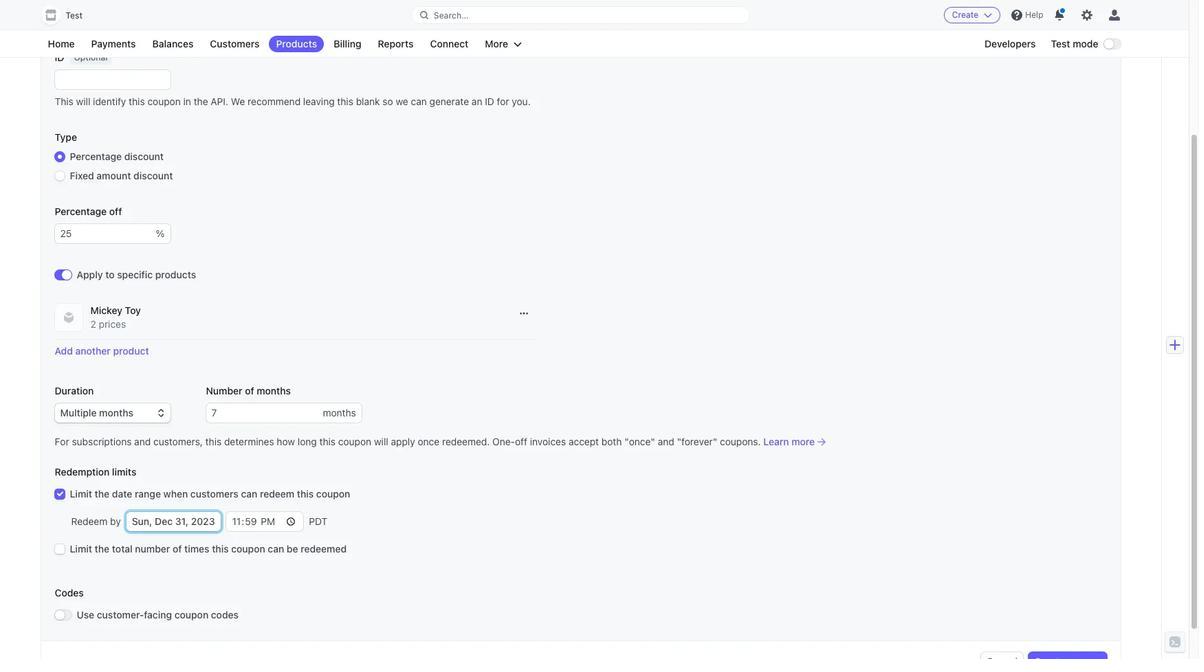 Task type: describe. For each thing, give the bounding box(es) containing it.
amount
[[97, 170, 131, 182]]

specific
[[117, 269, 153, 281]]

duration
[[55, 385, 94, 397]]

svg image
[[520, 309, 528, 318]]

generate
[[429, 96, 469, 107]]

we
[[231, 96, 245, 107]]

fixed
[[70, 170, 94, 182]]

times
[[184, 543, 209, 555]]

reports
[[378, 38, 414, 50]]

sun, dec 31, 2023 button
[[126, 512, 220, 532]]

learn more link
[[764, 435, 826, 449]]

limit for limit the total number of times this coupon can be redeemed
[[70, 543, 92, 555]]

0 vertical spatial the
[[194, 96, 208, 107]]

0 vertical spatial off
[[109, 206, 122, 217]]

test for test mode
[[1051, 38, 1070, 50]]

redeemed
[[301, 543, 347, 555]]

more
[[485, 38, 508, 50]]

in
[[183, 96, 191, 107]]

limit the total number of times this coupon can be redeemed
[[70, 543, 347, 555]]

months inside button
[[323, 407, 356, 419]]

1 horizontal spatial can
[[268, 543, 284, 555]]

customers link
[[203, 36, 266, 52]]

redeem
[[260, 488, 294, 500]]

1 vertical spatial id
[[485, 96, 494, 107]]

blank
[[356, 96, 380, 107]]

on
[[126, 16, 138, 28]]

number of months
[[206, 385, 291, 397]]

sun, dec 31, 2023
[[132, 516, 215, 527]]

0 horizontal spatial and
[[134, 436, 151, 448]]

so
[[383, 96, 393, 107]]

1 vertical spatial discount
[[133, 170, 173, 182]]

limit the date range when customers can redeem this coupon
[[70, 488, 350, 500]]

this will identify this coupon in the api. we recommend leaving this blank so we can generate an id for you.
[[55, 96, 531, 107]]

developers link
[[978, 36, 1043, 52]]

prices
[[99, 318, 126, 330]]

fixed amount discount
[[70, 170, 173, 182]]

2 horizontal spatial and
[[658, 436, 674, 448]]

"forever"
[[677, 436, 717, 448]]

subscriptions
[[72, 436, 132, 448]]

customer-
[[97, 609, 144, 621]]

for
[[497, 96, 509, 107]]

type
[[55, 131, 77, 143]]

ID text field
[[55, 70, 170, 89]]

coupon left 'in'
[[147, 96, 181, 107]]

notifications image
[[1054, 10, 1065, 21]]

recommend
[[248, 96, 301, 107]]

2 horizontal spatial can
[[411, 96, 427, 107]]

1 vertical spatial of
[[173, 543, 182, 555]]

both
[[602, 436, 622, 448]]

coupon left codes
[[174, 609, 208, 621]]

1 vertical spatial off
[[515, 436, 527, 448]]

once
[[418, 436, 440, 448]]

more button
[[478, 36, 529, 52]]

invoices.
[[250, 16, 288, 28]]

0 vertical spatial months
[[257, 385, 291, 397]]

home
[[48, 38, 75, 50]]

% button
[[156, 224, 170, 243]]

use
[[77, 609, 94, 621]]

test button
[[41, 6, 96, 25]]

search…
[[434, 10, 469, 20]]

"once"
[[625, 436, 655, 448]]

mickey toy 2 prices
[[90, 305, 141, 330]]

1 horizontal spatial and
[[231, 16, 247, 28]]

date
[[112, 488, 132, 500]]

this for this will identify this coupon in the api. we recommend leaving this blank so we can generate an id for you.
[[55, 96, 73, 107]]

one-
[[492, 436, 515, 448]]

receipts
[[192, 16, 228, 28]]

be
[[287, 543, 298, 555]]

coupon down months button on the bottom left
[[338, 436, 371, 448]]

create
[[952, 10, 979, 20]]

optional
[[74, 52, 108, 63]]

customers,
[[153, 436, 203, 448]]

connect link
[[423, 36, 475, 52]]

appear
[[93, 16, 124, 28]]

redemption
[[55, 466, 110, 478]]

this right long
[[319, 436, 336, 448]]

months button
[[323, 404, 362, 423]]

mickey
[[90, 305, 122, 316]]

codes
[[211, 609, 239, 621]]

we
[[396, 96, 408, 107]]

will for appear
[[76, 16, 90, 28]]

apply
[[77, 269, 103, 281]]

this left blank
[[337, 96, 353, 107]]

this right identify
[[129, 96, 145, 107]]

billing
[[334, 38, 361, 50]]

add
[[55, 345, 73, 357]]

test for test
[[66, 10, 83, 21]]

Search… search field
[[412, 7, 750, 24]]

accept
[[569, 436, 599, 448]]

add another product button
[[55, 345, 149, 357]]

payments link
[[84, 36, 143, 52]]

help
[[1026, 10, 1043, 20]]



Task type: vqa. For each thing, say whether or not it's contained in the screenshot.
IN
yes



Task type: locate. For each thing, give the bounding box(es) containing it.
percentage for percentage discount
[[70, 151, 122, 162]]

0 vertical spatial id
[[55, 52, 64, 63]]

range
[[135, 488, 161, 500]]

0 vertical spatial percentage
[[70, 151, 122, 162]]

can left be
[[268, 543, 284, 555]]

product
[[113, 345, 149, 357]]

determines
[[224, 436, 274, 448]]

for
[[55, 436, 69, 448]]

test mode
[[1051, 38, 1098, 50]]

and up customers
[[231, 16, 247, 28]]

0 vertical spatial will
[[76, 16, 90, 28]]

0 vertical spatial of
[[245, 385, 254, 397]]

coupon down 00:00 time field
[[231, 543, 265, 555]]

when
[[163, 488, 188, 500]]

redeem
[[71, 516, 107, 527]]

you.
[[512, 96, 531, 107]]

of left times
[[173, 543, 182, 555]]

api.
[[211, 96, 228, 107]]

%
[[156, 228, 165, 239]]

2
[[90, 318, 96, 330]]

0 horizontal spatial months
[[257, 385, 291, 397]]

balances link
[[145, 36, 200, 52]]

0 horizontal spatial test
[[66, 10, 83, 21]]

1 vertical spatial months
[[323, 407, 356, 419]]

pdt
[[309, 516, 328, 527]]

how
[[277, 436, 295, 448]]

number
[[206, 385, 242, 397]]

percentage down the fixed
[[55, 206, 107, 217]]

balances
[[152, 38, 194, 50]]

1 vertical spatial will
[[76, 96, 90, 107]]

1 vertical spatial can
[[241, 488, 257, 500]]

0 horizontal spatial of
[[173, 543, 182, 555]]

1 vertical spatial percentage
[[55, 206, 107, 217]]

this right customers,
[[205, 436, 222, 448]]

will
[[76, 16, 90, 28], [76, 96, 90, 107], [374, 436, 388, 448]]

will left appear
[[76, 16, 90, 28]]

number
[[135, 543, 170, 555]]

mode
[[1073, 38, 1098, 50]]

this right redeem
[[297, 488, 314, 500]]

will left apply
[[374, 436, 388, 448]]

test up home
[[66, 10, 83, 21]]

invoices
[[530, 436, 566, 448]]

0 vertical spatial can
[[411, 96, 427, 107]]

percentage up the fixed
[[70, 151, 122, 162]]

test left "mode"
[[1051, 38, 1070, 50]]

this right times
[[212, 543, 229, 555]]

learn more
[[764, 436, 815, 448]]

can
[[411, 96, 427, 107], [241, 488, 257, 500], [268, 543, 284, 555]]

test inside button
[[66, 10, 83, 21]]

0 horizontal spatial id
[[55, 52, 64, 63]]

an
[[472, 96, 482, 107]]

and up limits
[[134, 436, 151, 448]]

to
[[105, 269, 115, 281]]

limits
[[112, 466, 136, 478]]

identify
[[93, 96, 126, 107]]

31,
[[175, 516, 188, 527]]

2 limit from the top
[[70, 543, 92, 555]]

can left redeem
[[241, 488, 257, 500]]

1 horizontal spatial of
[[245, 385, 254, 397]]

1 this from the top
[[55, 16, 73, 28]]

dec
[[155, 516, 173, 527]]

1 vertical spatial the
[[95, 488, 109, 500]]

this up type
[[55, 96, 73, 107]]

long
[[298, 436, 317, 448]]

leaving
[[303, 96, 335, 107]]

redeemed.
[[442, 436, 490, 448]]

apply
[[391, 436, 415, 448]]

can right we
[[411, 96, 427, 107]]

0 horizontal spatial can
[[241, 488, 257, 500]]

0 vertical spatial this
[[55, 16, 73, 28]]

0 vertical spatial test
[[66, 10, 83, 21]]

off left invoices
[[515, 436, 527, 448]]

1 limit from the top
[[70, 488, 92, 500]]

redemption limits
[[55, 466, 136, 478]]

redeem by
[[71, 516, 121, 527]]

2 vertical spatial will
[[374, 436, 388, 448]]

limit
[[70, 488, 92, 500], [70, 543, 92, 555]]

total
[[112, 543, 133, 555]]

1 vertical spatial limit
[[70, 543, 92, 555]]

test
[[66, 10, 83, 21], [1051, 38, 1070, 50]]

percentage for percentage off
[[55, 206, 107, 217]]

00:00 time field
[[226, 512, 303, 532]]

1 horizontal spatial off
[[515, 436, 527, 448]]

more
[[792, 436, 815, 448]]

id right the an
[[485, 96, 494, 107]]

products link
[[269, 36, 324, 52]]

the left total
[[95, 543, 109, 555]]

products
[[155, 269, 196, 281]]

another
[[75, 345, 111, 357]]

this
[[55, 16, 73, 28], [55, 96, 73, 107]]

home link
[[41, 36, 82, 52]]

None text field
[[55, 224, 156, 243], [206, 404, 323, 423], [55, 224, 156, 243], [206, 404, 323, 423]]

coupon
[[147, 96, 181, 107], [338, 436, 371, 448], [316, 488, 350, 500], [231, 543, 265, 555], [174, 609, 208, 621]]

coupon up pdt
[[316, 488, 350, 500]]

0 horizontal spatial off
[[109, 206, 122, 217]]

percentage off
[[55, 206, 122, 217]]

off down amount
[[109, 206, 122, 217]]

limit for limit the date range when customers can redeem this coupon
[[70, 488, 92, 500]]

1 vertical spatial this
[[55, 96, 73, 107]]

and right "once" at the bottom of page
[[658, 436, 674, 448]]

discount right amount
[[133, 170, 173, 182]]

this will appear on customers' receipts and invoices.
[[55, 16, 288, 28]]

discount up 'fixed amount discount'
[[124, 151, 164, 162]]

toy
[[125, 305, 141, 316]]

this for this will appear on customers' receipts and invoices.
[[55, 16, 73, 28]]

sun,
[[132, 516, 152, 527]]

for subscriptions and customers, this determines how long this coupon will apply once redeemed. one-off invoices accept both "once" and "forever" coupons.
[[55, 436, 761, 448]]

of right number on the bottom of page
[[245, 385, 254, 397]]

add another product
[[55, 345, 149, 357]]

1 horizontal spatial test
[[1051, 38, 1070, 50]]

billing link
[[327, 36, 368, 52]]

the left date
[[95, 488, 109, 500]]

the for range
[[95, 488, 109, 500]]

percentage discount
[[70, 151, 164, 162]]

2 this from the top
[[55, 96, 73, 107]]

0 vertical spatial discount
[[124, 151, 164, 162]]

reports link
[[371, 36, 420, 52]]

2 vertical spatial can
[[268, 543, 284, 555]]

this
[[129, 96, 145, 107], [337, 96, 353, 107], [205, 436, 222, 448], [319, 436, 336, 448], [297, 488, 314, 500], [212, 543, 229, 555]]

2 vertical spatial the
[[95, 543, 109, 555]]

customers'
[[140, 16, 190, 28]]

facing
[[144, 609, 172, 621]]

1 horizontal spatial id
[[485, 96, 494, 107]]

the for number
[[95, 543, 109, 555]]

will for identify
[[76, 96, 90, 107]]

and
[[231, 16, 247, 28], [134, 436, 151, 448], [658, 436, 674, 448]]

id down home
[[55, 52, 64, 63]]

the right 'in'
[[194, 96, 208, 107]]

will left identify
[[76, 96, 90, 107]]

codes
[[55, 587, 84, 599]]

Search… text field
[[412, 7, 750, 24]]

0 vertical spatial limit
[[70, 488, 92, 500]]

off
[[109, 206, 122, 217], [515, 436, 527, 448]]

1 vertical spatial test
[[1051, 38, 1070, 50]]

limit down the redeem
[[70, 543, 92, 555]]

1 horizontal spatial months
[[323, 407, 356, 419]]

payments
[[91, 38, 136, 50]]

customers
[[190, 488, 238, 500]]

limit down redemption
[[70, 488, 92, 500]]

connect
[[430, 38, 469, 50]]

2023
[[191, 516, 215, 527]]

help button
[[1006, 4, 1049, 26]]

this up home
[[55, 16, 73, 28]]

products
[[276, 38, 317, 50]]



